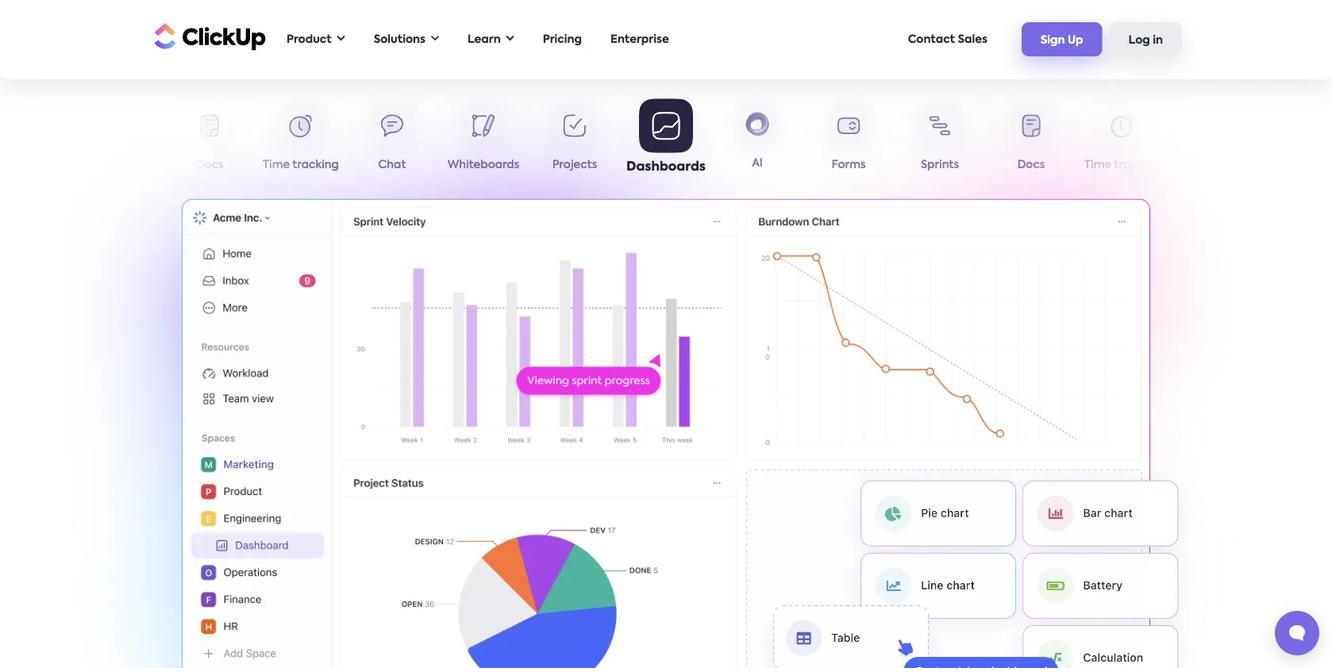 Task type: locate. For each thing, give the bounding box(es) containing it.
sign
[[1041, 35, 1065, 46]]

0 horizontal spatial chat
[[378, 160, 406, 171]]

1 chat from the left
[[378, 160, 406, 171]]

learn button
[[460, 23, 522, 56]]

sprints
[[99, 160, 137, 171], [921, 160, 959, 171]]

1 horizontal spatial chat
[[1200, 160, 1228, 171]]

2 time from the left
[[1085, 160, 1112, 171]]

up
[[1068, 35, 1083, 46]]

log
[[1129, 35, 1150, 46]]

1 docs button from the left
[[164, 104, 255, 177]]

0 horizontal spatial docs button
[[164, 104, 255, 177]]

1 docs from the left
[[196, 160, 223, 171]]

chat
[[378, 160, 406, 171], [1200, 160, 1228, 171]]

tracking
[[292, 160, 339, 171], [1114, 160, 1161, 171]]

sprints button
[[73, 104, 164, 177], [894, 104, 986, 177]]

enterprise link
[[603, 23, 677, 56]]

1 sprints from the left
[[99, 160, 137, 171]]

ai button
[[712, 104, 803, 177]]

time tracking button
[[255, 104, 347, 177], [1077, 104, 1168, 177]]

2 time tracking button from the left
[[1077, 104, 1168, 177]]

dashboards image
[[182, 199, 1151, 668], [753, 463, 1198, 668]]

pricing link
[[535, 23, 590, 56]]

docs button
[[164, 104, 255, 177], [986, 104, 1077, 177]]

1 horizontal spatial time tracking button
[[1077, 104, 1168, 177]]

0 horizontal spatial time tracking button
[[255, 104, 347, 177]]

time tracking
[[263, 160, 339, 171], [1085, 160, 1161, 171]]

2 docs from the left
[[1018, 160, 1045, 171]]

0 horizontal spatial docs
[[196, 160, 223, 171]]

chat button
[[347, 104, 438, 177], [1168, 104, 1260, 177]]

product button
[[279, 23, 353, 56]]

time for 2nd the time tracking button
[[1085, 160, 1112, 171]]

time
[[263, 160, 290, 171], [1085, 160, 1112, 171]]

docs
[[196, 160, 223, 171], [1018, 160, 1045, 171]]

1 horizontal spatial docs
[[1018, 160, 1045, 171]]

contact sales link
[[900, 23, 995, 56]]

0 horizontal spatial time tracking
[[263, 160, 339, 171]]

contact sales
[[908, 34, 988, 45]]

whiteboards button
[[438, 104, 529, 177]]

1 time tracking button from the left
[[255, 104, 347, 177]]

sales
[[958, 34, 988, 45]]

forms button
[[803, 104, 894, 177]]

2 chat from the left
[[1200, 160, 1228, 171]]

sign up
[[1041, 35, 1083, 46]]

0 horizontal spatial chat button
[[347, 104, 438, 177]]

1 horizontal spatial tracking
[[1114, 160, 1161, 171]]

0 horizontal spatial tracking
[[292, 160, 339, 171]]

1 horizontal spatial sprints button
[[894, 104, 986, 177]]

sign up button
[[1022, 22, 1102, 56]]

contact
[[908, 34, 955, 45]]

docs for 1st docs button from the left
[[196, 160, 223, 171]]

1 time from the left
[[263, 160, 290, 171]]

in
[[1153, 35, 1163, 46]]

0 horizontal spatial time
[[263, 160, 290, 171]]

2 chat button from the left
[[1168, 104, 1260, 177]]

0 horizontal spatial sprints button
[[73, 104, 164, 177]]

0 horizontal spatial sprints
[[99, 160, 137, 171]]

1 horizontal spatial chat button
[[1168, 104, 1260, 177]]

1 horizontal spatial docs button
[[986, 104, 1077, 177]]

1 horizontal spatial sprints
[[921, 160, 959, 171]]

1 horizontal spatial time
[[1085, 160, 1112, 171]]

1 horizontal spatial time tracking
[[1085, 160, 1161, 171]]

dashboards
[[626, 160, 706, 173]]



Task type: describe. For each thing, give the bounding box(es) containing it.
clickup image
[[150, 21, 266, 51]]

2 sprints from the left
[[921, 160, 959, 171]]

solutions
[[374, 34, 426, 45]]

whiteboards
[[448, 160, 519, 171]]

1 chat button from the left
[[347, 104, 438, 177]]

product
[[287, 34, 332, 45]]

solutions button
[[366, 23, 447, 56]]

learn
[[468, 34, 501, 45]]

dashboards button
[[620, 99, 712, 177]]

enterprise
[[611, 34, 669, 45]]

projects button
[[529, 104, 620, 177]]

2 time tracking from the left
[[1085, 160, 1161, 171]]

2 sprints button from the left
[[894, 104, 986, 177]]

time for 2nd the time tracking button from right
[[263, 160, 290, 171]]

2 tracking from the left
[[1114, 160, 1161, 171]]

ai
[[752, 159, 763, 170]]

docs for second docs button from left
[[1018, 160, 1045, 171]]

log in
[[1129, 35, 1163, 46]]

log in link
[[1110, 22, 1182, 56]]

1 time tracking from the left
[[263, 160, 339, 171]]

2 docs button from the left
[[986, 104, 1077, 177]]

1 sprints button from the left
[[73, 104, 164, 177]]

projects
[[552, 160, 597, 171]]

forms
[[832, 160, 866, 171]]

pricing
[[543, 34, 582, 45]]

1 tracking from the left
[[292, 160, 339, 171]]



Task type: vqa. For each thing, say whether or not it's contained in the screenshot.
2nd Time tracking from the left
yes



